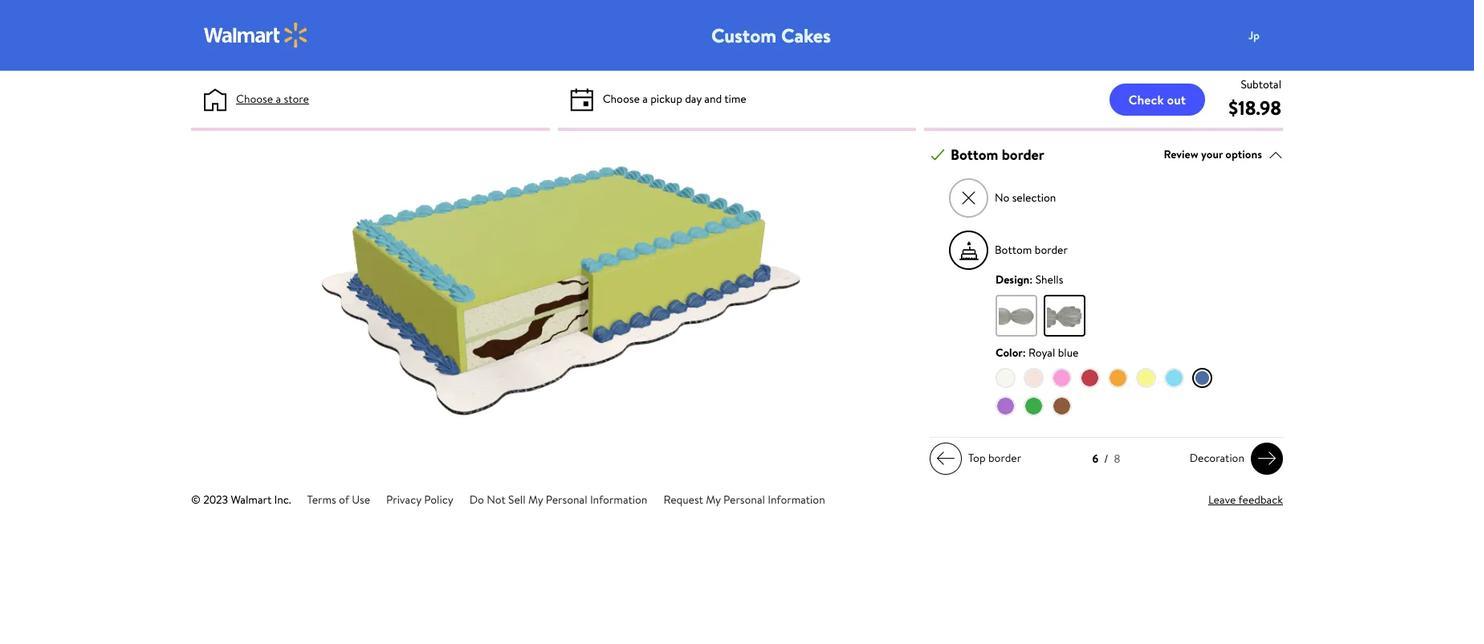 Task type: locate. For each thing, give the bounding box(es) containing it.
bottom for no selection
[[951, 145, 999, 165]]

inc.
[[274, 492, 291, 508]]

review your options element
[[1164, 146, 1263, 163]]

choose for choose a store
[[236, 91, 273, 107]]

a for pickup
[[643, 91, 648, 107]]

leave feedback
[[1209, 492, 1284, 508]]

jp
[[1249, 27, 1260, 43]]

0 horizontal spatial personal
[[546, 492, 588, 508]]

: for color
[[1023, 345, 1026, 361]]

do not sell my personal information link
[[470, 492, 648, 508]]

bottom right ok "image"
[[951, 145, 999, 165]]

1 vertical spatial bottom border
[[995, 242, 1068, 258]]

© 2023 walmart inc.
[[191, 492, 291, 508]]

review your options
[[1164, 146, 1263, 162]]

1 vertical spatial border
[[1035, 242, 1068, 258]]

out
[[1168, 90, 1187, 108]]

blue
[[1059, 345, 1079, 361]]

bottom border
[[951, 145, 1045, 165], [995, 242, 1068, 258]]

1 horizontal spatial information
[[768, 492, 826, 508]]

my right 'sell' at the left bottom of page
[[529, 492, 543, 508]]

feedback
[[1239, 492, 1284, 508]]

custom
[[712, 22, 777, 49]]

a
[[276, 91, 281, 107], [643, 91, 648, 107]]

a left pickup
[[643, 91, 648, 107]]

icon for continue arrow image inside top border link
[[937, 448, 956, 468]]

1 a from the left
[[276, 91, 281, 107]]

request
[[664, 492, 704, 508]]

no
[[995, 190, 1010, 206]]

2 a from the left
[[643, 91, 648, 107]]

:
[[1030, 272, 1033, 288], [1023, 345, 1026, 361]]

2 choose from the left
[[603, 91, 640, 107]]

1 vertical spatial :
[[1023, 345, 1026, 361]]

0 vertical spatial bottom border
[[951, 145, 1045, 165]]

1 vertical spatial bottom
[[995, 242, 1033, 258]]

1 horizontal spatial personal
[[724, 492, 765, 508]]

choose
[[236, 91, 273, 107], [603, 91, 640, 107]]

check
[[1129, 90, 1165, 108]]

request my personal information
[[664, 492, 826, 508]]

top border link
[[930, 442, 1028, 474]]

subtotal
[[1241, 76, 1282, 92]]

color
[[996, 345, 1023, 361]]

back to walmart.com image
[[204, 22, 308, 48]]

0 horizontal spatial icon for continue arrow image
[[937, 448, 956, 468]]

6 / 8
[[1093, 450, 1121, 466]]

request my personal information link
[[664, 492, 826, 508]]

my right request
[[706, 492, 721, 508]]

0 vertical spatial bottom
[[951, 145, 999, 165]]

use
[[352, 492, 370, 508]]

0 horizontal spatial my
[[529, 492, 543, 508]]

bottom
[[951, 145, 999, 165], [995, 242, 1033, 258]]

border for shells
[[1035, 242, 1068, 258]]

1 horizontal spatial icon for continue arrow image
[[1258, 448, 1277, 468]]

options
[[1226, 146, 1263, 162]]

2 my from the left
[[706, 492, 721, 508]]

remove image
[[960, 189, 978, 206]]

icon for continue arrow image
[[937, 448, 956, 468], [1258, 448, 1277, 468]]

subtotal $18.98
[[1229, 76, 1282, 121]]

a inside choose a store link
[[276, 91, 281, 107]]

a left store
[[276, 91, 281, 107]]

choose left pickup
[[603, 91, 640, 107]]

1 horizontal spatial my
[[706, 492, 721, 508]]

time
[[725, 91, 747, 107]]

0 vertical spatial :
[[1030, 272, 1033, 288]]

: for design
[[1030, 272, 1033, 288]]

bottom border up 'design : shells'
[[995, 242, 1068, 258]]

design
[[996, 272, 1030, 288]]

not
[[487, 492, 506, 508]]

your
[[1202, 146, 1224, 162]]

terms of use link
[[307, 492, 370, 508]]

royal
[[1029, 345, 1056, 361]]

review your options link
[[1164, 144, 1284, 166]]

0 horizontal spatial :
[[1023, 345, 1026, 361]]

border right "top"
[[989, 450, 1022, 466]]

day
[[685, 91, 702, 107]]

jp button
[[1239, 19, 1303, 51]]

icon for continue arrow image up feedback at the bottom right
[[1258, 448, 1277, 468]]

0 horizontal spatial choose
[[236, 91, 273, 107]]

1 horizontal spatial choose
[[603, 91, 640, 107]]

top
[[969, 450, 986, 466]]

border
[[1002, 145, 1045, 165], [1035, 242, 1068, 258], [989, 450, 1022, 466]]

icon for continue arrow image left "top"
[[937, 448, 956, 468]]

0 horizontal spatial a
[[276, 91, 281, 107]]

choose left store
[[236, 91, 273, 107]]

personal
[[546, 492, 588, 508], [724, 492, 765, 508]]

my
[[529, 492, 543, 508], [706, 492, 721, 508]]

: left royal
[[1023, 345, 1026, 361]]

color : royal blue
[[996, 345, 1079, 361]]

$18.98
[[1229, 94, 1282, 121]]

2 icon for continue arrow image from the left
[[1258, 448, 1277, 468]]

: left 'shells'
[[1030, 272, 1033, 288]]

a for store
[[276, 91, 281, 107]]

bottom up design
[[995, 242, 1033, 258]]

store
[[284, 91, 309, 107]]

custom cakes
[[712, 22, 831, 49]]

0 vertical spatial border
[[1002, 145, 1045, 165]]

personal right request
[[724, 492, 765, 508]]

check out button
[[1110, 83, 1206, 115]]

0 horizontal spatial information
[[590, 492, 648, 508]]

1 icon for continue arrow image from the left
[[937, 448, 956, 468]]

information
[[590, 492, 648, 508], [768, 492, 826, 508]]

decoration link
[[1184, 442, 1284, 474]]

border up 'shells'
[[1035, 242, 1068, 258]]

bottom border up no
[[951, 145, 1045, 165]]

1 horizontal spatial :
[[1030, 272, 1033, 288]]

border up no selection
[[1002, 145, 1045, 165]]

1 personal from the left
[[546, 492, 588, 508]]

up arrow image
[[1269, 148, 1284, 162]]

privacy
[[386, 492, 422, 508]]

1 horizontal spatial a
[[643, 91, 648, 107]]

1 choose from the left
[[236, 91, 273, 107]]

no selection
[[995, 190, 1057, 206]]

border for no selection
[[1002, 145, 1045, 165]]

of
[[339, 492, 349, 508]]

ok image
[[931, 148, 946, 162]]

decoration
[[1190, 450, 1245, 466]]

personal right 'sell' at the left bottom of page
[[546, 492, 588, 508]]



Task type: describe. For each thing, give the bounding box(es) containing it.
8
[[1115, 450, 1121, 466]]

shells
[[1036, 272, 1064, 288]]

selection
[[1013, 190, 1057, 206]]

6
[[1093, 450, 1099, 466]]

do not sell my personal information
[[470, 492, 648, 508]]

leave feedback button
[[1209, 492, 1284, 509]]

terms
[[307, 492, 336, 508]]

privacy policy
[[386, 492, 454, 508]]

choose a store link
[[236, 91, 309, 108]]

bottom border for no selection
[[951, 145, 1045, 165]]

pickup
[[651, 91, 683, 107]]

cakes
[[782, 22, 831, 49]]

privacy policy link
[[386, 492, 454, 508]]

choose a store
[[236, 91, 309, 107]]

design : shells
[[996, 272, 1064, 288]]

2 information from the left
[[768, 492, 826, 508]]

terms of use
[[307, 492, 370, 508]]

sell
[[509, 492, 526, 508]]

choose for choose a pickup day and time
[[603, 91, 640, 107]]

2 personal from the left
[[724, 492, 765, 508]]

icon for continue arrow image inside decoration link
[[1258, 448, 1277, 468]]

and
[[705, 91, 722, 107]]

policy
[[424, 492, 454, 508]]

©
[[191, 492, 201, 508]]

review
[[1164, 146, 1199, 162]]

leave
[[1209, 492, 1237, 508]]

1 my from the left
[[529, 492, 543, 508]]

choose a pickup day and time
[[603, 91, 747, 107]]

1 information from the left
[[590, 492, 648, 508]]

check out
[[1129, 90, 1187, 108]]

do
[[470, 492, 484, 508]]

/
[[1105, 450, 1109, 466]]

walmart
[[231, 492, 272, 508]]

2023
[[203, 492, 228, 508]]

top border
[[969, 450, 1022, 466]]

bottom for shells
[[995, 242, 1033, 258]]

2 vertical spatial border
[[989, 450, 1022, 466]]

bottom border for shells
[[995, 242, 1068, 258]]



Task type: vqa. For each thing, say whether or not it's contained in the screenshot.
Shop
no



